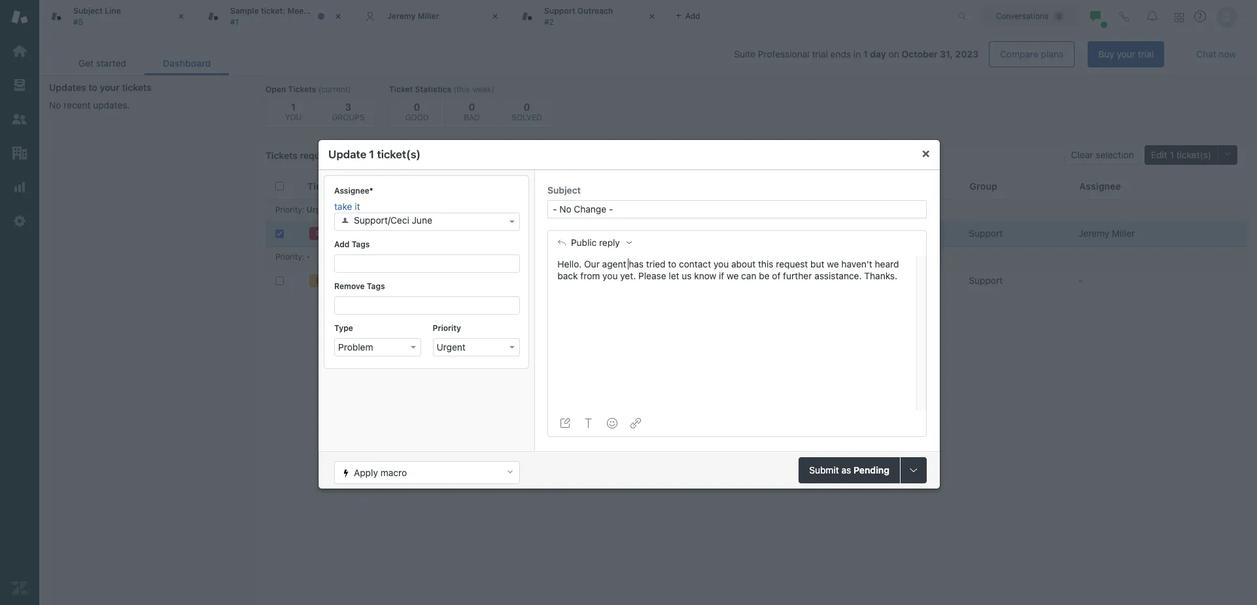 Task type: locate. For each thing, give the bounding box(es) containing it.
1 vertical spatial :
[[302, 252, 304, 262]]

1 vertical spatial jeremy miller
[[1079, 228, 1135, 239]]

sample ticket: meet the ticket #1
[[230, 6, 345, 27]]

0 vertical spatial ticket
[[389, 84, 413, 94]]

tickets up 1 you
[[288, 84, 316, 94]]

1 vertical spatial miller
[[1112, 228, 1135, 239]]

1 vertical spatial to
[[668, 258, 677, 269]]

0 vertical spatial jeremy
[[387, 11, 416, 21]]

0 inside "0 bad"
[[469, 101, 475, 113]]

oct 23
[[725, 228, 754, 239]]

0 vertical spatial urgent
[[307, 205, 333, 215]]

ticket
[[389, 84, 413, 94], [308, 180, 336, 192]]

apply macro
[[354, 467, 407, 478]]

urgent left take
[[307, 205, 333, 215]]

1 horizontal spatial jeremy
[[1079, 228, 1110, 239]]

0 vertical spatial priority
[[275, 205, 302, 215]]

support for oct 23
[[969, 228, 1003, 239]]

1 horizontal spatial to
[[668, 258, 677, 269]]

2 vertical spatial your
[[342, 150, 362, 161]]

ticket(s) for edit 1 ticket(s)
[[1177, 149, 1212, 160]]

1 horizontal spatial your
[[342, 150, 362, 161]]

0 vertical spatial support
[[544, 6, 576, 16]]

#5 right remove
[[375, 275, 386, 286]]

compare plans
[[1000, 48, 1064, 60]]

selection
[[1096, 149, 1134, 160]]

2
[[410, 150, 416, 161]]

0 vertical spatial subject
[[73, 6, 103, 16]]

tab
[[39, 0, 196, 33], [196, 0, 353, 33], [510, 0, 667, 33]]

hello. our agent has tried to contact you about this request but we haven't heard back from you yet. please let us know if we can be of further assistance. thanks.
[[558, 258, 899, 281]]

tab containing subject line
[[39, 0, 196, 33]]

0 horizontal spatial jeremy
[[387, 11, 416, 21]]

open up 1 you
[[266, 84, 286, 94]]

1 vertical spatial you
[[603, 270, 618, 281]]

to up let
[[668, 258, 677, 269]]

2 close image from the left
[[489, 10, 502, 23]]

: down priority : urgent
[[302, 252, 304, 262]]

priority down priority : urgent
[[275, 252, 302, 262]]

section containing suite professional trial ends in
[[240, 41, 1165, 67]]

0 vertical spatial we
[[827, 258, 839, 269]]

arrow down image
[[510, 220, 515, 223], [510, 346, 515, 348]]

updates to your tickets no recent updates.
[[49, 82, 152, 111]]

yet.
[[620, 270, 636, 281]]

0 right "0 bad"
[[524, 101, 530, 113]]

jeremy miller inside tab
[[387, 11, 439, 21]]

ticket(s) inside button
[[1177, 149, 1212, 160]]

problem
[[338, 341, 373, 352]]

0 horizontal spatial trial
[[812, 48, 828, 60]]

1 horizontal spatial close image
[[489, 10, 502, 23]]

close image up the dashboard
[[175, 10, 188, 23]]

(this
[[454, 84, 470, 94]]

statistics
[[415, 84, 452, 94]]

june
[[412, 215, 432, 226]]

close image left #2
[[489, 10, 502, 23]]

priority down select all tickets option
[[275, 205, 302, 215]]

your up status
[[342, 150, 362, 161]]

ends
[[831, 48, 851, 60]]

1 horizontal spatial you
[[714, 258, 729, 269]]

open
[[266, 84, 286, 94], [316, 228, 337, 238]]

it
[[355, 201, 360, 212]]

get started tab
[[60, 51, 145, 75]]

: for urgent
[[302, 205, 304, 215]]

subject left line
[[73, 6, 103, 16]]

we
[[827, 258, 839, 269], [727, 270, 739, 281]]

know
[[694, 270, 717, 281]]

1 vertical spatial open
[[316, 228, 337, 238]]

1 vertical spatial we
[[727, 270, 739, 281]]

arrow down image for support/ceci june button
[[510, 220, 515, 223]]

2 vertical spatial support
[[969, 275, 1003, 286]]

we right if at the right top
[[727, 270, 739, 281]]

be
[[759, 270, 770, 281]]

tried
[[646, 258, 666, 269]]

tina
[[583, 275, 601, 286]]

0 horizontal spatial close image
[[175, 10, 188, 23]]

0 horizontal spatial to
[[89, 82, 98, 93]]

)
[[416, 150, 419, 161]]

arrow down image inside support/ceci june button
[[510, 220, 515, 223]]

1 horizontal spatial subject
[[548, 185, 581, 195]]

0 horizontal spatial urgent
[[307, 205, 333, 215]]

3 tab from the left
[[510, 0, 667, 33]]

support/ceci
[[354, 215, 409, 226]]

arrow down image inside urgent "button"
[[510, 346, 515, 348]]

0 vertical spatial arrow down image
[[510, 220, 515, 223]]

0 vertical spatial jeremy miller
[[387, 11, 439, 21]]

1 right 'edit'
[[1170, 149, 1174, 160]]

compare plans button
[[989, 41, 1075, 67]]

0 down statistics on the left top
[[414, 101, 420, 113]]

1 vertical spatial ticket
[[308, 180, 336, 192]]

close image right the
[[332, 10, 345, 23]]

close image
[[332, 10, 345, 23], [646, 10, 659, 23]]

23
[[743, 228, 754, 239]]

0 inside 0 solved
[[524, 101, 530, 113]]

please
[[639, 270, 667, 281]]

3 0 from the left
[[524, 101, 530, 113]]

1 horizontal spatial #5
[[375, 275, 386, 286]]

0 horizontal spatial close image
[[332, 10, 345, 23]]

ticket(s)
[[377, 148, 421, 161], [1177, 149, 1212, 160]]

close image right outreach
[[646, 10, 659, 23]]

trial inside button
[[1138, 48, 1154, 60]]

meet
[[288, 6, 307, 16]]

subject
[[73, 6, 103, 16], [548, 185, 581, 195]]

section
[[240, 41, 1165, 67]]

0 horizontal spatial -
[[307, 252, 310, 262]]

1 horizontal spatial ticket
[[389, 84, 413, 94]]

1 horizontal spatial miller
[[1112, 228, 1135, 239]]

close image
[[175, 10, 188, 23], [489, 10, 502, 23]]

arrow down image
[[411, 346, 416, 348]]

tags right remove
[[367, 281, 385, 291]]

urgent
[[307, 205, 333, 215], [437, 341, 466, 352]]

0 horizontal spatial #5
[[73, 17, 83, 27]]

0 horizontal spatial open
[[266, 84, 286, 94]]

no
[[49, 99, 61, 111]]

apply macro button
[[334, 461, 520, 484]]

to inside hello. our agent has tried to contact you about this request but we haven't heard back from you yet. please let us know if we can be of further assistance. thanks.
[[668, 258, 677, 269]]

ticket up priority : urgent
[[308, 180, 336, 192]]

add link (cmd k) image
[[631, 418, 641, 428]]

1 vertical spatial your
[[100, 82, 120, 93]]

jeremy miller
[[387, 11, 439, 21], [1079, 228, 1135, 239]]

0 inside 0 good
[[414, 101, 420, 113]]

0 horizontal spatial ticket
[[308, 180, 336, 192]]

if
[[719, 270, 725, 281]]

dashboard
[[163, 58, 211, 69]]

reporting image
[[11, 179, 28, 196]]

pending
[[854, 464, 890, 475]]

you up if at the right top
[[714, 258, 729, 269]]

1 right in
[[864, 48, 868, 60]]

close image inside jeremy miller tab
[[489, 10, 502, 23]]

tags
[[352, 239, 370, 249], [367, 281, 385, 291]]

0 vertical spatial #5
[[73, 17, 83, 27]]

1 trial from the left
[[812, 48, 828, 60]]

urgent right arrow down image
[[437, 341, 466, 352]]

now
[[1219, 48, 1237, 60]]

jeremy miller inside grid
[[1079, 228, 1135, 239]]

conversations button
[[982, 6, 1079, 27]]

apply
[[354, 467, 378, 478]]

1 vertical spatial tags
[[367, 281, 385, 291]]

3
[[345, 101, 352, 113]]

0 vertical spatial tags
[[352, 239, 370, 249]]

to up 'recent'
[[89, 82, 98, 93]]

ticket
[[324, 6, 345, 16]]

1 : from the top
[[302, 205, 304, 215]]

0 for 0 good
[[414, 101, 420, 113]]

support for wednesday 13:45
[[969, 275, 1003, 286]]

october
[[902, 48, 938, 60]]

0 vertical spatial miller
[[418, 11, 439, 21]]

0 horizontal spatial jeremy miller
[[387, 11, 439, 21]]

buy your trial
[[1099, 48, 1154, 60]]

chat now
[[1197, 48, 1237, 60]]

1 horizontal spatial we
[[827, 258, 839, 269]]

tickets requiring your attention ( 2 ) what is this?
[[266, 150, 471, 161]]

1 horizontal spatial urgent
[[437, 341, 466, 352]]

: left take
[[302, 205, 304, 215]]

chat
[[1197, 48, 1217, 60]]

ticket statistics (this week)
[[389, 84, 495, 94]]

2 trial from the left
[[1138, 48, 1154, 60]]

0 horizontal spatial subject
[[73, 6, 103, 16]]

open tickets (current)
[[266, 84, 351, 94]]

ticket for ticket statistics (this week)
[[389, 84, 413, 94]]

0 horizontal spatial your
[[100, 82, 120, 93]]

support outreach #2
[[544, 6, 613, 27]]

2 vertical spatial priority
[[433, 323, 461, 333]]

take it link
[[334, 201, 520, 212]]

0 horizontal spatial miller
[[418, 11, 439, 21]]

your right buy
[[1117, 48, 1136, 60]]

attention
[[364, 150, 404, 161]]

1 0 from the left
[[414, 101, 420, 113]]

1 vertical spatial #5
[[375, 275, 386, 286]]

subject inside the subject line #5
[[73, 6, 103, 16]]

this?
[[454, 151, 471, 161]]

(current)
[[318, 84, 351, 94]]

0 vertical spatial :
[[302, 205, 304, 215]]

tickets
[[288, 84, 316, 94], [266, 150, 298, 161]]

jeremy inside grid
[[1079, 228, 1110, 239]]

zendesk image
[[11, 580, 28, 597]]

0 horizontal spatial ticket(s)
[[377, 148, 421, 161]]

ticket up 0 good
[[389, 84, 413, 94]]

urgent inside "button"
[[437, 341, 466, 352]]

1 horizontal spatial jeremy miller
[[1079, 228, 1135, 239]]

tags right 'add'
[[352, 239, 370, 249]]

zendesk products image
[[1175, 13, 1184, 22]]

1 horizontal spatial ticket(s)
[[1177, 149, 1212, 160]]

assignee*
[[334, 186, 373, 195]]

1 vertical spatial urgent
[[437, 341, 466, 352]]

open inside grid
[[316, 228, 337, 238]]

1 down open tickets (current) on the top left of the page
[[291, 101, 296, 113]]

priority up urgent "button" on the bottom of the page
[[433, 323, 461, 333]]

#5 up get
[[73, 17, 83, 27]]

further
[[783, 270, 812, 281]]

jeremy
[[387, 11, 416, 21], [1079, 228, 1110, 239]]

you down agent
[[603, 270, 618, 281]]

trial right buy
[[1138, 48, 1154, 60]]

2 horizontal spatial 0
[[524, 101, 530, 113]]

can
[[741, 270, 757, 281]]

None checkbox
[[275, 229, 284, 238], [275, 276, 284, 285], [275, 229, 284, 238], [275, 276, 284, 285]]

tickets up select all tickets option
[[266, 150, 298, 161]]

1 vertical spatial support
[[969, 228, 1003, 239]]

0 vertical spatial to
[[89, 82, 98, 93]]

we up assistance.
[[827, 258, 839, 269]]

priority
[[275, 205, 302, 215], [275, 252, 302, 262], [433, 323, 461, 333]]

1 horizontal spatial -
[[1079, 275, 1083, 286]]

get help image
[[1195, 10, 1207, 22]]

1 tab from the left
[[39, 0, 196, 33]]

0 for 0 bad
[[469, 101, 475, 113]]

your inside updates to your tickets no recent updates.
[[100, 82, 120, 93]]

1 vertical spatial -
[[1079, 275, 1083, 286]]

1 vertical spatial priority
[[275, 252, 302, 262]]

2 : from the top
[[302, 252, 304, 262]]

1 vertical spatial jeremy
[[1079, 228, 1110, 239]]

1 horizontal spatial open
[[316, 228, 337, 238]]

2 tab from the left
[[196, 0, 353, 33]]

1 inside section
[[864, 48, 868, 60]]

test
[[427, 228, 444, 239]]

test link
[[427, 228, 444, 239]]

Select All Tickets checkbox
[[275, 182, 284, 191]]

None text field
[[548, 200, 927, 218]]

updates
[[49, 82, 86, 93]]

urgent button
[[433, 338, 520, 356]]

grid
[[256, 173, 1258, 605]]

2 horizontal spatial your
[[1117, 48, 1136, 60]]

tab containing support outreach
[[510, 0, 667, 33]]

open for open tickets (current)
[[266, 84, 286, 94]]

1 horizontal spatial trial
[[1138, 48, 1154, 60]]

ticket for ticket status
[[308, 180, 336, 192]]

jeremy miller tab
[[353, 0, 510, 33]]

tab list
[[60, 51, 229, 75]]

heard
[[875, 258, 899, 269]]

oct
[[725, 228, 740, 239]]

haven't
[[842, 258, 873, 269]]

trial left the ends
[[812, 48, 828, 60]]

None field
[[335, 255, 520, 269], [335, 297, 520, 311], [335, 255, 520, 269], [335, 297, 520, 311]]

add
[[334, 239, 350, 249]]

2 0 from the left
[[469, 101, 475, 113]]

problem button
[[334, 338, 422, 356]]

your up 'updates.'
[[100, 82, 120, 93]]

0 vertical spatial open
[[266, 84, 286, 94]]

to inside updates to your tickets no recent updates.
[[89, 82, 98, 93]]

0 bad
[[464, 101, 480, 122]]

1 horizontal spatial 0
[[469, 101, 475, 113]]

open up 'add'
[[316, 228, 337, 238]]

1 vertical spatial arrow down image
[[510, 346, 515, 348]]

1
[[864, 48, 868, 60], [291, 101, 296, 113], [369, 148, 374, 161], [1170, 149, 1174, 160]]

0 horizontal spatial 0
[[414, 101, 420, 113]]

1 vertical spatial subject
[[548, 185, 581, 195]]

0 down '(this'
[[469, 101, 475, 113]]

1 horizontal spatial close image
[[646, 10, 659, 23]]

zendesk support image
[[11, 9, 28, 26]]

0 vertical spatial your
[[1117, 48, 1136, 60]]

open for open
[[316, 228, 337, 238]]

subject left requester
[[548, 185, 581, 195]]

0
[[414, 101, 420, 113], [469, 101, 475, 113], [524, 101, 530, 113]]

0 vertical spatial tickets
[[288, 84, 316, 94]]

get started
[[79, 58, 126, 69]]



Task type: describe. For each thing, give the bounding box(es) containing it.
subject line #5
[[73, 6, 121, 27]]

2 close image from the left
[[646, 10, 659, 23]]

arrow down image for urgent "button" on the bottom of the page
[[510, 346, 515, 348]]

#2
[[544, 17, 554, 27]]

Public reply composer text field
[[552, 256, 913, 286]]

conversations
[[996, 11, 1049, 21]]

agent
[[602, 258, 626, 269]]

grid containing ticket status
[[256, 173, 1258, 605]]

as
[[842, 464, 851, 475]]

take
[[334, 201, 352, 212]]

#5 inside the subject line #5
[[73, 17, 83, 27]]

of
[[772, 270, 781, 281]]

: for -
[[302, 252, 304, 262]]

31,
[[940, 48, 953, 60]]

updates.
[[93, 99, 130, 111]]

chat now button
[[1186, 41, 1247, 67]]

solved
[[512, 113, 542, 122]]

tags for add tags
[[352, 239, 370, 249]]

sample
[[230, 6, 259, 16]]

bad
[[464, 113, 480, 122]]

assignee
[[1080, 180, 1122, 192]]

get started image
[[11, 43, 28, 60]]

assistance.
[[815, 270, 862, 281]]

back
[[558, 270, 578, 281]]

ticket status
[[308, 180, 367, 192]]

trial for professional
[[812, 48, 828, 60]]

started
[[96, 58, 126, 69]]

0 vertical spatial -
[[307, 252, 310, 262]]

0 vertical spatial you
[[714, 258, 729, 269]]

professional
[[758, 48, 810, 60]]

13:45
[[777, 275, 800, 286]]

0 horizontal spatial we
[[727, 270, 739, 281]]

1 inside 1 you
[[291, 101, 296, 113]]

1 right update
[[369, 148, 374, 161]]

public
[[571, 237, 597, 248]]

wednesday 13:45
[[725, 275, 800, 286]]

1 close image from the left
[[332, 10, 345, 23]]

format text image
[[584, 418, 594, 428]]

compare
[[1000, 48, 1039, 60]]

buy
[[1099, 48, 1115, 60]]

ticket:
[[261, 6, 285, 16]]

October 31, 2023 text field
[[902, 48, 979, 60]]

get
[[79, 58, 94, 69]]

1 inside button
[[1170, 149, 1174, 160]]

your inside button
[[1117, 48, 1136, 60]]

subject for subject line #5
[[73, 6, 103, 16]]

draft mode image
[[560, 418, 571, 428]]

your for updates to your tickets
[[100, 82, 120, 93]]

recent
[[64, 99, 91, 111]]

remove
[[334, 281, 365, 291]]

support inside support outreach #2
[[544, 6, 576, 16]]

priority for priority : urgent
[[275, 205, 302, 215]]

miller inside tab
[[418, 11, 439, 21]]

assignee* take it
[[334, 186, 373, 212]]

0 good
[[405, 101, 429, 122]]

tab list containing get started
[[60, 51, 229, 75]]

the
[[309, 6, 322, 16]]

organizations image
[[11, 145, 28, 162]]

1 vertical spatial tickets
[[266, 150, 298, 161]]

0 for 0 solved
[[524, 101, 530, 113]]

subject for subject
[[548, 185, 581, 195]]

#3
[[375, 228, 386, 239]]

edit 1 ticket(s)
[[1151, 149, 1212, 160]]

× link
[[922, 145, 930, 160]]

id
[[375, 180, 384, 192]]

let
[[669, 270, 680, 281]]

week)
[[472, 84, 495, 94]]

on
[[889, 48, 900, 60]]

outreach
[[578, 6, 613, 16]]

displays possible ticket submission types image
[[909, 465, 919, 475]]

your for tickets requiring your attention
[[342, 150, 362, 161]]

tabs tab list
[[39, 0, 945, 33]]

priority : -
[[275, 252, 310, 262]]

(
[[406, 150, 410, 161]]

0 horizontal spatial you
[[603, 270, 618, 281]]

remove tags
[[334, 281, 385, 291]]

tickets
[[122, 82, 152, 93]]

day
[[871, 48, 886, 60]]

tab containing sample ticket: meet the ticket
[[196, 0, 353, 33]]

×
[[922, 145, 930, 160]]

priority for priority
[[433, 323, 461, 333]]

about
[[732, 258, 756, 269]]

main element
[[0, 0, 39, 605]]

update 1 ticket(s)
[[328, 148, 421, 161]]

insert emojis image
[[607, 418, 618, 428]]

us
[[682, 270, 692, 281]]

reply
[[599, 237, 620, 248]]

line
[[105, 6, 121, 16]]

thanks.
[[865, 270, 898, 281]]

admin image
[[11, 213, 28, 230]]

priority for priority : -
[[275, 252, 302, 262]]

new
[[316, 275, 333, 285]]

trial for your
[[1138, 48, 1154, 60]]

update
[[328, 148, 367, 161]]

clear
[[1072, 149, 1094, 160]]

jeremy inside jeremy miller tab
[[387, 11, 416, 21]]

buy your trial button
[[1088, 41, 1165, 67]]

support/ceci june
[[354, 215, 432, 226]]

miller inside grid
[[1112, 228, 1135, 239]]

brad
[[583, 228, 603, 239]]

1 close image from the left
[[175, 10, 188, 23]]

this
[[758, 258, 774, 269]]

good
[[405, 113, 429, 122]]

edit 1 ticket(s) button
[[1145, 145, 1218, 165]]

support/ceci june button
[[334, 212, 520, 231]]

2023
[[956, 48, 979, 60]]

#1
[[230, 17, 239, 27]]

views image
[[11, 77, 28, 94]]

hello.
[[558, 258, 582, 269]]

ticket(s) for update 1 ticket(s)
[[377, 148, 421, 161]]

customers image
[[11, 111, 28, 128]]

macro
[[381, 467, 407, 478]]

plans
[[1041, 48, 1064, 60]]

submit as pending
[[810, 464, 890, 475]]

request
[[776, 258, 808, 269]]

#5 inside grid
[[375, 275, 386, 286]]

arrow up image
[[506, 467, 515, 476]]

status
[[338, 180, 367, 192]]

tags for remove tags
[[367, 281, 385, 291]]

but
[[811, 258, 825, 269]]



Task type: vqa. For each thing, say whether or not it's contained in the screenshot.
'macro'
yes



